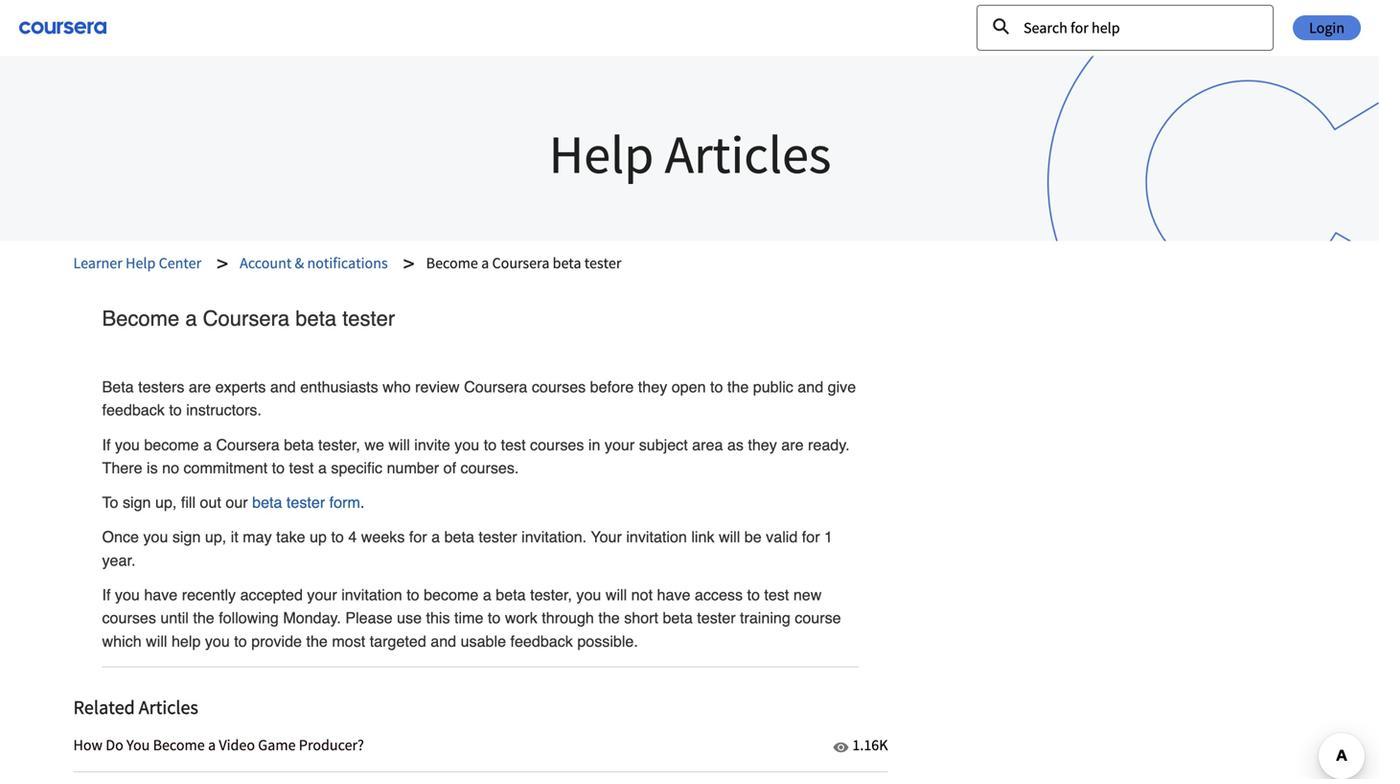 Task type: locate. For each thing, give the bounding box(es) containing it.
your right in
[[605, 436, 635, 454]]

0 vertical spatial feedback
[[102, 401, 165, 419]]

a
[[481, 254, 489, 273], [185, 306, 197, 331], [203, 436, 212, 454], [318, 459, 327, 477], [432, 528, 440, 546], [483, 586, 492, 604], [208, 736, 216, 755]]

public
[[753, 378, 794, 396]]

are
[[189, 378, 211, 396], [782, 436, 804, 454]]

time
[[454, 609, 484, 627]]

you up through
[[577, 586, 601, 604]]

training
[[740, 609, 791, 627]]

is
[[147, 459, 158, 477]]

to right 'time'
[[488, 609, 501, 627]]

0 horizontal spatial articles
[[139, 696, 198, 719]]

courses inside the beta testers are experts and enthusiasts who review coursera courses before they open to the public and give feedback to instructors.
[[532, 378, 586, 396]]

0 vertical spatial they
[[638, 378, 668, 396]]

0 vertical spatial up,
[[155, 494, 177, 512]]

they right the as
[[748, 436, 777, 454]]

0 horizontal spatial invitation
[[341, 586, 402, 604]]

0 horizontal spatial become a coursera beta tester
[[102, 306, 395, 331]]

have
[[144, 586, 178, 604], [657, 586, 691, 604]]

access
[[695, 586, 743, 604]]

become up this
[[424, 586, 479, 604]]

testers
[[138, 378, 184, 396]]

1 vertical spatial articles
[[139, 696, 198, 719]]

0 vertical spatial invitation
[[626, 528, 687, 546]]

0 horizontal spatial for
[[409, 528, 427, 546]]

how do you become a video game producer? link
[[73, 719, 830, 773]]

sign right to
[[123, 494, 151, 512]]

0 vertical spatial articles
[[665, 120, 832, 188]]

0 vertical spatial if
[[102, 436, 111, 454]]

to left 4
[[331, 528, 344, 546]]

list
[[73, 253, 888, 274]]

to inside the once you sign up, it may take up to 4 weeks for a beta tester invitation. your invitation link will be valid for 1 year.
[[331, 528, 344, 546]]

feedback down beta
[[102, 401, 165, 419]]

0 vertical spatial become
[[426, 254, 478, 273]]

if inside "if you have recently accepted your invitation to become a beta tester, you will not have access to test new courses until the following monday. please use this time to work through the short beta tester training course which will help you to provide the most targeted and usable feedback possible."
[[102, 586, 111, 604]]

invitation up please
[[341, 586, 402, 604]]

.
[[360, 494, 365, 512]]

if down 'year.'
[[102, 586, 111, 604]]

they left the open
[[638, 378, 668, 396]]

invite
[[414, 436, 450, 454]]

1 horizontal spatial tester,
[[530, 586, 572, 604]]

1 horizontal spatial are
[[782, 436, 804, 454]]

1 horizontal spatial help
[[549, 120, 654, 188]]

become
[[426, 254, 478, 273], [102, 306, 179, 331], [153, 736, 205, 755]]

are up the instructors.
[[189, 378, 211, 396]]

coursera
[[492, 254, 550, 273], [203, 306, 290, 331], [464, 378, 528, 396], [216, 436, 280, 454]]

tester inside "if you have recently accepted your invitation to become a beta tester, you will not have access to test new courses until the following monday. please use this time to work through the short beta tester training course which will help you to provide the most targeted and usable feedback possible."
[[697, 609, 736, 627]]

1 horizontal spatial they
[[748, 436, 777, 454]]

year.
[[102, 552, 136, 569]]

1 vertical spatial tester,
[[530, 586, 572, 604]]

0 vertical spatial courses
[[532, 378, 586, 396]]

beta
[[553, 254, 582, 273], [296, 306, 337, 331], [284, 436, 314, 454], [252, 494, 282, 512], [444, 528, 474, 546], [496, 586, 526, 604], [663, 609, 693, 627]]

up, left the fill
[[155, 494, 177, 512]]

you
[[115, 436, 140, 454], [455, 436, 480, 454], [143, 528, 168, 546], [115, 586, 140, 604], [577, 586, 601, 604], [205, 633, 230, 650]]

1 horizontal spatial and
[[431, 633, 456, 650]]

0 horizontal spatial test
[[289, 459, 314, 477]]

2 vertical spatial courses
[[102, 609, 156, 627]]

tester, up through
[[530, 586, 572, 604]]

2 horizontal spatial and
[[798, 378, 824, 396]]

1 vertical spatial invitation
[[341, 586, 402, 604]]

invitation
[[626, 528, 687, 546], [341, 586, 402, 604]]

1 horizontal spatial test
[[501, 436, 526, 454]]

test up beta tester form link
[[289, 459, 314, 477]]

1 horizontal spatial up,
[[205, 528, 227, 546]]

video
[[219, 736, 255, 755]]

once
[[102, 528, 139, 546]]

0 horizontal spatial tester,
[[318, 436, 360, 454]]

0 vertical spatial become
[[144, 436, 199, 454]]

2 vertical spatial test
[[764, 586, 789, 604]]

help
[[172, 633, 201, 650]]

test up courses.
[[501, 436, 526, 454]]

are inside if you become a coursera beta tester, we will invite you to test courses in your subject area as they are ready. there is no commitment to test a specific number of courses.
[[782, 436, 804, 454]]

how do you become a video game producer?
[[73, 736, 364, 755]]

to
[[710, 378, 723, 396], [169, 401, 182, 419], [484, 436, 497, 454], [272, 459, 285, 477], [331, 528, 344, 546], [407, 586, 420, 604], [747, 586, 760, 604], [488, 609, 501, 627], [234, 633, 247, 650]]

in
[[589, 436, 601, 454]]

0 vertical spatial tester,
[[318, 436, 360, 454]]

Search for help text field
[[977, 5, 1274, 51]]

1 vertical spatial feedback
[[511, 633, 573, 650]]

0 vertical spatial help
[[549, 120, 654, 188]]

articles inside banner
[[665, 120, 832, 188]]

will left 'be'
[[719, 528, 740, 546]]

and down this
[[431, 633, 456, 650]]

possible.
[[577, 633, 638, 650]]

if inside if you become a coursera beta tester, we will invite you to test courses in your subject area as they are ready. there is no commitment to test a specific number of courses.
[[102, 436, 111, 454]]

1 vertical spatial are
[[782, 436, 804, 454]]

0 vertical spatial sign
[[123, 494, 151, 512]]

test
[[501, 436, 526, 454], [289, 459, 314, 477], [764, 586, 789, 604]]

you up of
[[455, 436, 480, 454]]

valid
[[766, 528, 798, 546]]

as
[[728, 436, 744, 454]]

0 horizontal spatial your
[[307, 586, 337, 604]]

None field
[[977, 5, 1274, 51]]

the
[[728, 378, 749, 396], [193, 609, 215, 627], [599, 609, 620, 627], [306, 633, 328, 650]]

1 vertical spatial your
[[307, 586, 337, 604]]

1 vertical spatial they
[[748, 436, 777, 454]]

tester, up specific in the left bottom of the page
[[318, 436, 360, 454]]

commitment
[[184, 459, 268, 477]]

1 vertical spatial test
[[289, 459, 314, 477]]

2 if from the top
[[102, 586, 111, 604]]

will down until
[[146, 633, 167, 650]]

if you become a coursera beta tester, we will invite you to test courses in your subject area as they are ready. there is no commitment to test a specific number of courses.
[[102, 436, 850, 477]]

beta inside the once you sign up, it may take up to 4 weeks for a beta tester invitation. your invitation link will be valid for 1 year.
[[444, 528, 474, 546]]

link
[[692, 528, 715, 546]]

become a coursera beta tester
[[426, 254, 622, 273], [102, 306, 395, 331]]

become inside "if you have recently accepted your invitation to become a beta tester, you will not have access to test new courses until the following monday. please use this time to work through the short beta tester training course which will help you to provide the most targeted and usable feedback possible."
[[424, 586, 479, 604]]

0 horizontal spatial sign
[[123, 494, 151, 512]]

for right weeks on the left of page
[[409, 528, 427, 546]]

who
[[383, 378, 411, 396]]

help inside list
[[126, 254, 156, 273]]

feedback down work
[[511, 633, 573, 650]]

will right 'we'
[[389, 436, 410, 454]]

up,
[[155, 494, 177, 512], [205, 528, 227, 546]]

if up there
[[102, 436, 111, 454]]

to up beta tester form link
[[272, 459, 285, 477]]

to up use
[[407, 586, 420, 604]]

1 horizontal spatial feedback
[[511, 633, 573, 650]]

experts
[[215, 378, 266, 396]]

your
[[605, 436, 635, 454], [307, 586, 337, 604]]

0 horizontal spatial become
[[144, 436, 199, 454]]

we
[[365, 436, 384, 454]]

account & notifications
[[240, 254, 388, 273]]

new
[[794, 586, 822, 604]]

courses left before
[[532, 378, 586, 396]]

if for if you become a coursera beta tester, we will invite you to test courses in your subject area as they are ready. there is no commitment to test a specific number of courses.
[[102, 436, 111, 454]]

have right the not
[[657, 586, 691, 604]]

&
[[295, 254, 304, 273]]

up, left 'it'
[[205, 528, 227, 546]]

articles
[[665, 120, 832, 188], [139, 696, 198, 719]]

0 horizontal spatial help
[[126, 254, 156, 273]]

1 horizontal spatial become a coursera beta tester
[[426, 254, 622, 273]]

related
[[73, 696, 135, 719]]

sign down the fill
[[172, 528, 201, 546]]

they inside the beta testers are experts and enthusiasts who review coursera courses before they open to the public and give feedback to instructors.
[[638, 378, 668, 396]]

0 vertical spatial your
[[605, 436, 635, 454]]

feedback inside "if you have recently accepted your invitation to become a beta tester, you will not have access to test new courses until the following monday. please use this time to work through the short beta tester training course which will help you to provide the most targeted and usable feedback possible."
[[511, 633, 573, 650]]

are left ready.
[[782, 436, 804, 454]]

2 horizontal spatial test
[[764, 586, 789, 604]]

1 if from the top
[[102, 436, 111, 454]]

you
[[127, 736, 150, 755]]

1 vertical spatial become a coursera beta tester
[[102, 306, 395, 331]]

1 horizontal spatial sign
[[172, 528, 201, 546]]

your inside "if you have recently accepted your invitation to become a beta tester, you will not have access to test new courses until the following monday. please use this time to work through the short beta tester training course which will help you to provide the most targeted and usable feedback possible."
[[307, 586, 337, 604]]

and left give
[[798, 378, 824, 396]]

courses up which
[[102, 609, 156, 627]]

0 horizontal spatial they
[[638, 378, 668, 396]]

tester,
[[318, 436, 360, 454], [530, 586, 572, 604]]

tester
[[585, 254, 622, 273], [342, 306, 395, 331], [287, 494, 325, 512], [479, 528, 517, 546], [697, 609, 736, 627]]

0 horizontal spatial are
[[189, 378, 211, 396]]

for left 1
[[802, 528, 820, 546]]

1 horizontal spatial articles
[[665, 120, 832, 188]]

test up "training"
[[764, 586, 789, 604]]

related articles
[[73, 696, 198, 719]]

1 vertical spatial become
[[424, 586, 479, 604]]

to down testers
[[169, 401, 182, 419]]

accepted
[[240, 586, 303, 604]]

coursera inside become a coursera beta tester link
[[492, 254, 550, 273]]

2 have from the left
[[657, 586, 691, 604]]

0 vertical spatial become a coursera beta tester
[[426, 254, 622, 273]]

invitation left link
[[626, 528, 687, 546]]

1 vertical spatial help
[[126, 254, 156, 273]]

0 vertical spatial test
[[501, 436, 526, 454]]

the down monday.
[[306, 633, 328, 650]]

and right experts
[[270, 378, 296, 396]]

to down 'following' on the left bottom
[[234, 633, 247, 650]]

0 horizontal spatial feedback
[[102, 401, 165, 419]]

you right once
[[143, 528, 168, 546]]

4
[[348, 528, 357, 546]]

courses inside "if you have recently accepted your invitation to become a beta tester, you will not have access to test new courses until the following monday. please use this time to work through the short beta tester training course which will help you to provide the most targeted and usable feedback possible."
[[102, 609, 156, 627]]

0 horizontal spatial up,
[[155, 494, 177, 512]]

have up until
[[144, 586, 178, 604]]

1 horizontal spatial for
[[802, 528, 820, 546]]

the inside the beta testers are experts and enthusiasts who review coursera courses before they open to the public and give feedback to instructors.
[[728, 378, 749, 396]]

courses left in
[[530, 436, 584, 454]]

1 horizontal spatial your
[[605, 436, 635, 454]]

1 vertical spatial sign
[[172, 528, 201, 546]]

1 horizontal spatial become
[[424, 586, 479, 604]]

no
[[162, 459, 179, 477]]

sign inside the once you sign up, it may take up to 4 weeks for a beta tester invitation. your invitation link will be valid for 1 year.
[[172, 528, 201, 546]]

your up monday.
[[307, 586, 337, 604]]

1 vertical spatial courses
[[530, 436, 584, 454]]

fill
[[181, 494, 196, 512]]

1 vertical spatial up,
[[205, 528, 227, 546]]

your inside if you become a coursera beta tester, we will invite you to test courses in your subject area as they are ready. there is no commitment to test a specific number of courses.
[[605, 436, 635, 454]]

become up the no on the left bottom
[[144, 436, 199, 454]]

1 vertical spatial if
[[102, 586, 111, 604]]

sign
[[123, 494, 151, 512], [172, 528, 201, 546]]

0 vertical spatial are
[[189, 378, 211, 396]]

targeted
[[370, 633, 426, 650]]

0 horizontal spatial have
[[144, 586, 178, 604]]

for
[[409, 528, 427, 546], [802, 528, 820, 546]]

1 horizontal spatial invitation
[[626, 528, 687, 546]]

the left "public"
[[728, 378, 749, 396]]

1 horizontal spatial have
[[657, 586, 691, 604]]

articles for related articles
[[139, 696, 198, 719]]

courses
[[532, 378, 586, 396], [530, 436, 584, 454], [102, 609, 156, 627]]



Task type: describe. For each thing, give the bounding box(es) containing it.
become a coursera beta tester link
[[403, 253, 629, 274]]

weeks
[[361, 528, 405, 546]]

up
[[310, 528, 327, 546]]

will inside the once you sign up, it may take up to 4 weeks for a beta tester invitation. your invitation link will be valid for 1 year.
[[719, 528, 740, 546]]

the down recently
[[193, 609, 215, 627]]

1 vertical spatial become
[[102, 306, 179, 331]]

how
[[73, 736, 103, 755]]

be
[[745, 528, 762, 546]]

take
[[276, 528, 305, 546]]

become inside if you become a coursera beta tester, we will invite you to test courses in your subject area as they are ready. there is no commitment to test a specific number of courses.
[[144, 436, 199, 454]]

following
[[219, 609, 279, 627]]

most
[[332, 633, 365, 650]]

monday.
[[283, 609, 341, 627]]

will left the not
[[606, 586, 627, 604]]

provide
[[251, 633, 302, 650]]

account & notifications link
[[217, 253, 403, 274]]

tester, inside if you become a coursera beta tester, we will invite you to test courses in your subject area as they are ready. there is no commitment to test a specific number of courses.
[[318, 436, 360, 454]]

become a coursera beta tester inside become a coursera beta tester link
[[426, 254, 622, 273]]

number
[[387, 459, 439, 477]]

open
[[672, 378, 706, 396]]

usable
[[461, 633, 506, 650]]

coursera inside if you become a coursera beta tester, we will invite you to test courses in your subject area as they are ready. there is no commitment to test a specific number of courses.
[[216, 436, 280, 454]]

feedback inside the beta testers are experts and enthusiasts who review coursera courses before they open to the public and give feedback to instructors.
[[102, 401, 165, 419]]

text default image
[[834, 740, 849, 755]]

1
[[825, 528, 833, 546]]

center
[[159, 254, 201, 273]]

a inside "if you have recently accepted your invitation to become a beta tester, you will not have access to test new courses until the following monday. please use this time to work through the short beta tester training course which will help you to provide the most targeted and usable feedback possible."
[[483, 586, 492, 604]]

your
[[591, 528, 622, 546]]

once you sign up, it may take up to 4 weeks for a beta tester invitation. your invitation link will be valid for 1 year.
[[102, 528, 833, 569]]

work
[[505, 609, 538, 627]]

specific
[[331, 459, 383, 477]]

which
[[102, 633, 142, 650]]

will inside if you become a coursera beta tester, we will invite you to test courses in your subject area as they are ready. there is no commitment to test a specific number of courses.
[[389, 436, 410, 454]]

notifications
[[307, 254, 388, 273]]

the up possible.
[[599, 609, 620, 627]]

test inside "if you have recently accepted your invitation to become a beta tester, you will not have access to test new courses until the following monday. please use this time to work through the short beta tester training course which will help you to provide the most targeted and usable feedback possible."
[[764, 586, 789, 604]]

2 for from the left
[[802, 528, 820, 546]]

list containing learner help center
[[73, 253, 888, 274]]

use
[[397, 609, 422, 627]]

form
[[329, 494, 360, 512]]

0 horizontal spatial and
[[270, 378, 296, 396]]

it
[[231, 528, 239, 546]]

coursera inside the beta testers are experts and enthusiasts who review coursera courses before they open to the public and give feedback to instructors.
[[464, 378, 528, 396]]

learner help center link
[[73, 253, 217, 274]]

do
[[106, 736, 123, 755]]

you right help
[[205, 633, 230, 650]]

tester inside the once you sign up, it may take up to 4 weeks for a beta tester invitation. your invitation link will be valid for 1 year.
[[479, 528, 517, 546]]

1 have from the left
[[144, 586, 178, 604]]

to up "training"
[[747, 586, 760, 604]]

2 vertical spatial become
[[153, 736, 205, 755]]

there
[[102, 459, 142, 477]]

login button
[[1293, 15, 1361, 40]]

you up there
[[115, 436, 140, 454]]

beta
[[102, 378, 134, 396]]

account
[[240, 254, 292, 273]]

articles for help articles
[[665, 120, 832, 188]]

instructors.
[[186, 401, 262, 419]]

game
[[258, 736, 296, 755]]

to sign up, fill out our beta tester form .
[[102, 494, 365, 512]]

beta testers are experts and enthusiasts who review coursera courses before they open to the public and give feedback to instructors.
[[102, 378, 856, 419]]

recently
[[182, 586, 236, 604]]

not
[[631, 586, 653, 604]]

courses inside if you become a coursera beta tester, we will invite you to test courses in your subject area as they are ready. there is no commitment to test a specific number of courses.
[[530, 436, 584, 454]]

up, inside the once you sign up, it may take up to 4 weeks for a beta tester invitation. your invitation link will be valid for 1 year.
[[205, 528, 227, 546]]

short
[[624, 609, 659, 627]]

invitation inside the once you sign up, it may take up to 4 weeks for a beta tester invitation. your invitation link will be valid for 1 year.
[[626, 528, 687, 546]]

learner
[[73, 254, 123, 273]]

you down 'year.'
[[115, 586, 140, 604]]

review
[[415, 378, 460, 396]]

through
[[542, 609, 594, 627]]

1 for from the left
[[409, 528, 427, 546]]

courses.
[[461, 459, 519, 477]]

give
[[828, 378, 856, 396]]

they inside if you become a coursera beta tester, we will invite you to test courses in your subject area as they are ready. there is no commitment to test a specific number of courses.
[[748, 436, 777, 454]]

our
[[226, 494, 248, 512]]

invitation inside "if you have recently accepted your invitation to become a beta tester, you will not have access to test new courses until the following monday. please use this time to work through the short beta tester training course which will help you to provide the most targeted and usable feedback possible."
[[341, 586, 402, 604]]

out
[[200, 494, 221, 512]]

to up courses.
[[484, 436, 497, 454]]

1.16k
[[853, 736, 888, 755]]

of
[[444, 459, 456, 477]]

help articles
[[549, 120, 832, 188]]

course
[[795, 609, 841, 627]]

none field inside help articles banner
[[977, 5, 1274, 51]]

and inside "if you have recently accepted your invitation to become a beta tester, you will not have access to test new courses until the following monday. please use this time to work through the short beta tester training course which will help you to provide the most targeted and usable feedback possible."
[[431, 633, 456, 650]]

please
[[345, 609, 393, 627]]

to right the open
[[710, 378, 723, 396]]

producer?
[[299, 736, 364, 755]]

if for if you have recently accepted your invitation to become a beta tester, you will not have access to test new courses until the following monday. please use this time to work through the short beta tester training course which will help you to provide the most targeted and usable feedback possible.
[[102, 586, 111, 604]]

are inside the beta testers are experts and enthusiasts who review coursera courses before they open to the public and give feedback to instructors.
[[189, 378, 211, 396]]

a inside the once you sign up, it may take up to 4 weeks for a beta tester invitation. your invitation link will be valid for 1 year.
[[432, 528, 440, 546]]

learner help center
[[73, 254, 201, 273]]

before
[[590, 378, 634, 396]]

area
[[692, 436, 723, 454]]

login
[[1310, 18, 1345, 37]]

tester, inside "if you have recently accepted your invitation to become a beta tester, you will not have access to test new courses until the following monday. please use this time to work through the short beta tester training course which will help you to provide the most targeted and usable feedback possible."
[[530, 586, 572, 604]]

may
[[243, 528, 272, 546]]

help inside banner
[[549, 120, 654, 188]]

subject
[[639, 436, 688, 454]]

until
[[160, 609, 189, 627]]

this
[[426, 609, 450, 627]]

if you have recently accepted your invitation to become a beta tester, you will not have access to test new courses until the following monday. please use this time to work through the short beta tester training course which will help you to provide the most targeted and usable feedback possible.
[[102, 586, 841, 650]]

you inside the once you sign up, it may take up to 4 weeks for a beta tester invitation. your invitation link will be valid for 1 year.
[[143, 528, 168, 546]]

to
[[102, 494, 118, 512]]

help articles banner
[[0, 0, 1381, 241]]

beta tester form link
[[252, 494, 360, 512]]

beta inside if you become a coursera beta tester, we will invite you to test courses in your subject area as they are ready. there is no commitment to test a specific number of courses.
[[284, 436, 314, 454]]

ready.
[[808, 436, 850, 454]]

enthusiasts
[[300, 378, 378, 396]]

invitation.
[[522, 528, 587, 546]]



Task type: vqa. For each thing, say whether or not it's contained in the screenshot.
Monday.
yes



